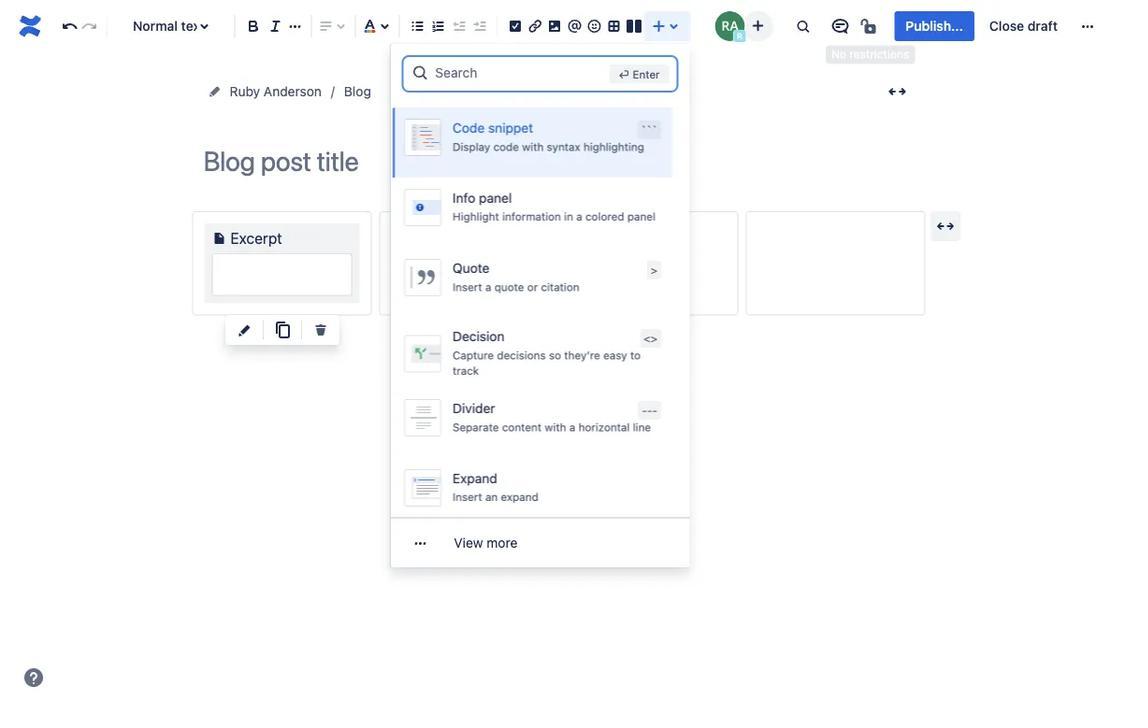 Task type: locate. For each thing, give the bounding box(es) containing it.
separate
[[452, 421, 499, 434]]

0 horizontal spatial with
[[522, 140, 543, 153]]

info
[[452, 190, 475, 206]]

track
[[452, 364, 479, 377]]

insert down expand
[[452, 491, 482, 504]]

excerpt
[[231, 230, 282, 247]]

blog link
[[344, 80, 371, 103]]

indent tab image
[[468, 15, 491, 37]]

publish...
[[906, 18, 964, 34]]

expand
[[501, 491, 538, 504]]

separate content with a horizontal line
[[452, 421, 651, 434]]

code
[[493, 140, 519, 153]]

expand insert an expand
[[452, 471, 538, 504]]

citation
[[541, 281, 579, 294]]

1 vertical spatial a
[[485, 281, 491, 294]]

decision
[[452, 329, 504, 344]]

enter
[[633, 67, 660, 80]]

1 vertical spatial with
[[544, 421, 566, 434]]

1 vertical spatial panel
[[627, 210, 655, 223]]

so
[[549, 349, 561, 362]]

go wide image
[[935, 215, 957, 238]]

with right code
[[522, 140, 543, 153]]

insert down quote
[[452, 281, 482, 294]]

```
[[641, 123, 657, 136]]

to
[[630, 349, 640, 362]]

panel right colored at top
[[627, 210, 655, 223]]

2 insert from the top
[[452, 491, 482, 504]]

normal
[[133, 18, 178, 34]]

confluence image
[[15, 11, 45, 41]]

no
[[832, 47, 847, 60]]

0 vertical spatial with
[[522, 140, 543, 153]]

colored
[[585, 210, 624, 223]]

divider
[[452, 401, 495, 416]]

code
[[452, 120, 484, 136]]

publish... button
[[895, 11, 975, 41]]

layouts image
[[623, 15, 645, 37]]

display
[[452, 140, 490, 153]]

bold ⌘b image
[[242, 15, 265, 37]]

content
[[502, 421, 541, 434]]

insert a quote or citation
[[452, 281, 579, 294]]

a left horizontal
[[569, 421, 575, 434]]

excerpt image
[[208, 227, 231, 250]]

0 vertical spatial a
[[576, 210, 582, 223]]

an
[[485, 491, 497, 504]]

1 horizontal spatial panel
[[627, 210, 655, 223]]

---
[[642, 404, 657, 417]]

remove image
[[310, 319, 332, 342]]

with right content
[[544, 421, 566, 434]]

-
[[642, 404, 647, 417], [647, 404, 652, 417], [652, 404, 657, 417]]

1 vertical spatial insert
[[452, 491, 482, 504]]

invite to edit image
[[747, 15, 770, 37]]

highlight
[[452, 210, 499, 223]]

display code with syntax highlighting
[[452, 140, 644, 153]]

they're
[[564, 349, 600, 362]]

move this blog image
[[207, 84, 222, 99]]

insert
[[452, 281, 482, 294], [452, 491, 482, 504]]

normal text button
[[115, 6, 227, 47]]

a
[[576, 210, 582, 223], [485, 281, 491, 294], [569, 421, 575, 434]]

2 horizontal spatial a
[[576, 210, 582, 223]]

easy
[[603, 349, 627, 362]]

panel
[[479, 190, 512, 206], [627, 210, 655, 223]]

0 horizontal spatial a
[[485, 281, 491, 294]]

panel up highlight
[[479, 190, 512, 206]]

redo ⌘⇧z image
[[78, 15, 101, 37]]

link image
[[524, 15, 546, 37]]

0 vertical spatial insert
[[452, 281, 482, 294]]

a inside info panel highlight information in a colored panel
[[576, 210, 582, 223]]

restrictions
[[850, 47, 910, 60]]

in
[[564, 210, 573, 223]]

a right in
[[576, 210, 582, 223]]

a left quote
[[485, 281, 491, 294]]

snippet
[[488, 120, 533, 136]]

with
[[522, 140, 543, 153], [544, 421, 566, 434]]

image
[[415, 117, 452, 132]]

1 insert from the top
[[452, 281, 482, 294]]

syntax
[[546, 140, 580, 153]]

numbered list ⌘⇧7 image
[[427, 15, 450, 37]]

comment icon image
[[829, 15, 852, 37]]

horizontal
[[578, 421, 630, 434]]

emoji image
[[583, 15, 606, 37]]

⏎ enter
[[619, 67, 660, 80]]

quote
[[452, 260, 489, 276]]

1 horizontal spatial a
[[569, 421, 575, 434]]

add image, video, or file image
[[544, 15, 566, 37]]

1 horizontal spatial with
[[544, 421, 566, 434]]

0 vertical spatial panel
[[479, 190, 512, 206]]



Task type: vqa. For each thing, say whether or not it's contained in the screenshot.
Move this page icon in the top left of the page
no



Task type: describe. For each thing, give the bounding box(es) containing it.
mention image
[[564, 15, 586, 37]]

draft
[[1028, 18, 1058, 34]]

close draft
[[990, 18, 1058, 34]]

anderson
[[264, 84, 322, 99]]

help image
[[22, 667, 45, 690]]

bullet list ⌘⇧8 image
[[406, 15, 429, 37]]

undo ⌘z image
[[58, 15, 81, 37]]

more image
[[1077, 15, 1099, 37]]

make page full-width image
[[887, 80, 909, 103]]

0 horizontal spatial panel
[[479, 190, 512, 206]]

advanced search image
[[411, 64, 430, 82]]

close
[[990, 18, 1025, 34]]

with for divider
[[544, 421, 566, 434]]

or
[[527, 281, 538, 294]]

action item image
[[504, 15, 527, 37]]

ruby
[[230, 84, 260, 99]]

text
[[181, 18, 205, 34]]

⏎
[[619, 67, 630, 80]]

no restrictions image
[[859, 15, 882, 37]]

<>
[[643, 332, 657, 345]]

confluence image
[[15, 11, 45, 41]]

edit image
[[233, 319, 255, 342]]

code snippet
[[452, 120, 533, 136]]

view
[[454, 536, 483, 551]]

2 - from the left
[[647, 404, 652, 417]]

blog
[[344, 84, 371, 99]]

add
[[340, 117, 365, 132]]

header
[[368, 117, 411, 132]]

outdent ⇧tab image
[[448, 15, 470, 37]]

with for code snippet
[[522, 140, 543, 153]]

view more button
[[391, 525, 690, 562]]

view more
[[454, 536, 518, 551]]

capture
[[452, 349, 494, 362]]

normal text
[[133, 18, 205, 34]]

line
[[633, 421, 651, 434]]

decisions
[[497, 349, 546, 362]]

search field
[[435, 56, 602, 89]]

highlighting
[[583, 140, 644, 153]]

no restrictions
[[832, 47, 910, 60]]

table image
[[603, 15, 626, 37]]

close draft button
[[979, 11, 1070, 41]]

info panel highlight information in a colored panel
[[452, 190, 655, 223]]

add header image button
[[310, 114, 464, 136]]

2 vertical spatial a
[[569, 421, 575, 434]]

Main content area, start typing to enter text. text field
[[192, 211, 926, 316]]

more
[[487, 536, 518, 551]]

ruby anderson link
[[230, 80, 322, 103]]

more formatting image
[[284, 15, 306, 37]]

capture decisions so they're easy to track
[[452, 349, 640, 377]]

quote
[[494, 281, 524, 294]]

ruby anderson
[[230, 84, 322, 99]]

add header image
[[340, 117, 452, 132]]

>
[[650, 264, 657, 277]]

3 - from the left
[[652, 404, 657, 417]]

insert inside expand insert an expand
[[452, 491, 482, 504]]

1 - from the left
[[642, 404, 647, 417]]

italic ⌘i image
[[264, 15, 287, 37]]

ruby anderson image
[[715, 11, 745, 41]]

copy image
[[271, 319, 294, 342]]

information
[[502, 210, 561, 223]]

expand
[[452, 471, 497, 487]]

Blog post title text field
[[204, 146, 915, 177]]

find and replace image
[[792, 15, 814, 37]]



